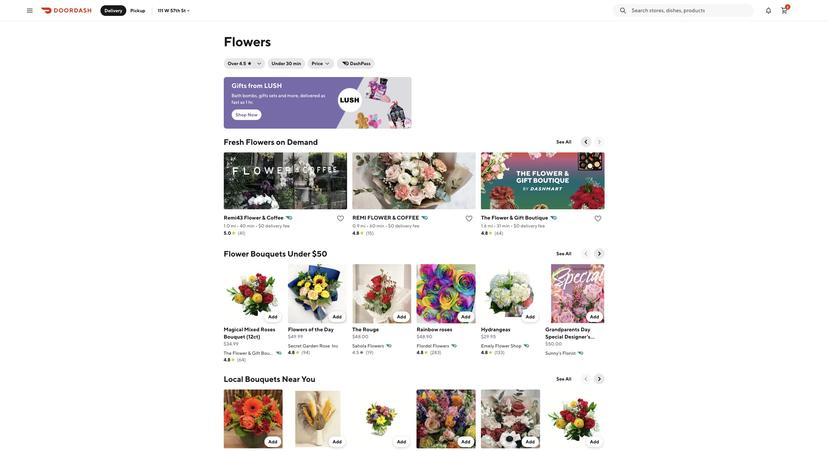 Task type: vqa. For each thing, say whether or not it's contained in the screenshot.


Task type: describe. For each thing, give the bounding box(es) containing it.
see for fresh flowers on demand
[[557, 139, 565, 145]]

1 horizontal spatial gift
[[514, 215, 524, 221]]

next button of carousel image for you
[[596, 376, 603, 382]]

4.8 down 1.6
[[481, 230, 488, 236]]

see all for flower bouquets under $50
[[557, 251, 572, 256]]

magical
[[224, 326, 243, 333]]

2 horizontal spatial the
[[481, 215, 491, 221]]

$48.00
[[352, 334, 369, 339]]

$49.99
[[288, 334, 303, 339]]

flowers inside flowers of the day $49.99
[[288, 326, 308, 333]]

1 horizontal spatial 4.5
[[352, 350, 359, 355]]

5.0
[[224, 230, 231, 236]]

2 button
[[778, 4, 791, 17]]

31
[[497, 223, 501, 229]]

all for demand
[[566, 139, 572, 145]]

price
[[312, 61, 323, 66]]

demand
[[287, 137, 318, 146]]

shop now button
[[232, 109, 262, 120]]

special
[[546, 334, 564, 340]]

$​0 for coffee
[[388, 223, 394, 229]]

0.9 mi • 60 min • $​0 delivery fee
[[353, 223, 420, 229]]

remi
[[353, 215, 367, 221]]

rainbow
[[417, 326, 438, 333]]

sunny's florist
[[546, 350, 576, 356]]

flordel
[[417, 343, 432, 348]]

flower bouquets under $50
[[224, 249, 327, 258]]

hydrangeas $29.95
[[481, 326, 511, 339]]

1.0
[[224, 223, 230, 229]]

4.8 for flowers of the day
[[288, 350, 295, 355]]

4 • from the left
[[385, 223, 387, 229]]

111 w 57th st
[[158, 8, 186, 13]]

flowers of the day $49.99
[[288, 326, 334, 339]]

(94)
[[302, 350, 310, 355]]

0 horizontal spatial (64)
[[237, 357, 246, 362]]

2
[[787, 5, 789, 9]]

see all link for you
[[553, 374, 576, 384]]

w
[[164, 8, 169, 13]]

fee for remi43 flower & coffee
[[283, 223, 290, 229]]

4.8 for hydrangeas
[[481, 350, 488, 355]]

dashpass
[[350, 61, 371, 66]]

2 • from the left
[[256, 223, 258, 229]]

roses
[[440, 326, 452, 333]]

delivery for gift
[[521, 223, 537, 229]]

$​0 for gift
[[514, 223, 520, 229]]

choice
[[546, 341, 563, 347]]

mi for the
[[488, 223, 493, 229]]

over 4.5 button
[[224, 58, 265, 69]]

flower bouquets under $50 link
[[224, 248, 327, 259]]

bouquets for flower
[[250, 249, 286, 258]]

coffee
[[267, 215, 284, 221]]

secret
[[288, 343, 302, 348]]

flowers for flordel
[[433, 343, 449, 348]]

notification bell image
[[765, 6, 773, 14]]

emely
[[481, 343, 494, 348]]

(12ct)
[[246, 334, 260, 340]]

garden
[[303, 343, 319, 348]]

coffee
[[397, 215, 419, 221]]

1 horizontal spatial shop
[[511, 343, 522, 348]]

from
[[248, 82, 263, 89]]

previous button of carousel image
[[583, 250, 589, 257]]

fee for remi flower & coffee
[[413, 223, 420, 229]]

1 vertical spatial the flower & gift boutique
[[224, 350, 281, 356]]

roses
[[261, 326, 275, 333]]

grandparents
[[546, 326, 580, 333]]

near
[[282, 374, 300, 383]]

secret garden rose  inc
[[288, 343, 338, 348]]

flower up 1.0 mi • 40 min • $​0 delivery fee
[[244, 215, 261, 221]]

designer's
[[565, 334, 591, 340]]

all for you
[[566, 376, 572, 382]]

flower up 31
[[492, 215, 509, 221]]

local
[[224, 374, 243, 383]]

remi43
[[224, 215, 243, 221]]

and
[[278, 93, 286, 98]]

over 4.5
[[228, 61, 246, 66]]

of
[[309, 326, 314, 333]]

delivery for coffee
[[265, 223, 282, 229]]

pickup button
[[126, 5, 149, 16]]

sahola flowers
[[352, 343, 384, 348]]

5 • from the left
[[494, 223, 496, 229]]

flower up the (133)
[[495, 343, 510, 348]]

all for $50
[[566, 251, 572, 256]]

(15)
[[366, 230, 374, 236]]

1 horizontal spatial under
[[288, 249, 311, 258]]

$50
[[312, 249, 327, 258]]

click to add this store to your saved list image
[[337, 215, 345, 223]]

flowers for fresh
[[246, 137, 275, 146]]

shop now
[[236, 112, 258, 117]]

magical mixed roses bouquet (12ct) $34.99
[[224, 326, 275, 346]]

see for local bouquets near you
[[557, 376, 565, 382]]

rainbow roses $48.90
[[417, 326, 452, 339]]

57th
[[170, 8, 180, 13]]

mixed
[[244, 326, 260, 333]]

$29.95
[[481, 334, 496, 339]]

rouge
[[363, 326, 379, 333]]

dashpass button
[[337, 58, 375, 69]]

& down magical mixed roses bouquet (12ct) $34.99 at the left of page
[[248, 350, 251, 356]]

min inside "button"
[[293, 61, 301, 66]]

0 vertical spatial as
[[321, 93, 325, 98]]

local bouquets near you
[[224, 374, 315, 383]]

0 vertical spatial the flower & gift boutique
[[481, 215, 548, 221]]



Task type: locate. For each thing, give the bounding box(es) containing it.
next button of carousel image
[[596, 139, 603, 145], [596, 376, 603, 382]]

1 vertical spatial as
[[240, 100, 245, 105]]

gifts
[[232, 82, 247, 89]]

florist
[[563, 350, 576, 356]]

fee for the flower & gift boutique
[[538, 223, 545, 229]]

0 vertical spatial see all link
[[553, 137, 576, 147]]

under left 30
[[272, 61, 285, 66]]

4.5 inside button
[[239, 61, 246, 66]]

2 delivery from the left
[[395, 223, 412, 229]]

2 vertical spatial the
[[224, 350, 232, 356]]

30
[[286, 61, 292, 66]]

1 click to add this store to your saved list image from the left
[[465, 215, 473, 223]]

3 items, open order cart image
[[781, 6, 789, 14]]

under left the $50
[[288, 249, 311, 258]]

111 w 57th st button
[[158, 8, 191, 13]]

day inside flowers of the day $49.99
[[324, 326, 334, 333]]

gifts
[[259, 93, 268, 98]]

sets
[[269, 93, 278, 98]]

hr.
[[248, 100, 254, 105]]

flower down $34.99
[[233, 350, 247, 356]]

4.8 for rainbow roses
[[417, 350, 424, 355]]

see all link for $50
[[553, 248, 576, 259]]

add button
[[264, 311, 281, 322], [264, 311, 281, 322], [329, 311, 346, 322], [329, 311, 346, 322], [393, 311, 410, 322], [393, 311, 410, 322], [458, 311, 475, 322], [522, 311, 539, 322], [522, 311, 539, 322], [586, 311, 603, 322], [264, 437, 281, 447], [264, 437, 281, 447], [329, 437, 346, 447], [329, 437, 346, 447], [393, 437, 410, 447], [393, 437, 410, 447], [458, 437, 475, 447], [458, 437, 475, 447], [522, 437, 539, 447], [586, 437, 603, 447], [586, 437, 603, 447]]

0 horizontal spatial gift
[[252, 350, 260, 356]]

over
[[228, 61, 238, 66]]

remi flower & coffee
[[353, 215, 419, 221]]

0 vertical spatial gift
[[514, 215, 524, 221]]

• down remi flower & coffee
[[385, 223, 387, 229]]

bouquets for local
[[245, 374, 280, 383]]

2 vertical spatial see
[[557, 376, 565, 382]]

min right 40
[[247, 223, 255, 229]]

local bouquets near you link
[[224, 374, 315, 384]]

the down $34.99
[[224, 350, 232, 356]]

1 vertical spatial boutique
[[261, 350, 281, 356]]

0 vertical spatial all
[[566, 139, 572, 145]]

bouquets left near
[[245, 374, 280, 383]]

1 fee from the left
[[283, 223, 290, 229]]

0 horizontal spatial boutique
[[261, 350, 281, 356]]

4.8 for magical mixed roses bouquet (12ct)
[[224, 357, 231, 362]]

fresh
[[224, 137, 244, 146]]

boutique down roses
[[261, 350, 281, 356]]

•
[[237, 223, 239, 229], [256, 223, 258, 229], [367, 223, 369, 229], [385, 223, 387, 229], [494, 223, 496, 229], [511, 223, 513, 229]]

1 see all link from the top
[[553, 137, 576, 147]]

2 see all from the top
[[557, 251, 572, 256]]

2 vertical spatial all
[[566, 376, 572, 382]]

bath
[[232, 93, 242, 98]]

2 horizontal spatial mi
[[488, 223, 493, 229]]

mi for remi
[[361, 223, 366, 229]]

3 see from the top
[[557, 376, 565, 382]]

1 see all from the top
[[557, 139, 572, 145]]

day up designer's
[[581, 326, 591, 333]]

• right 31
[[511, 223, 513, 229]]

grandparents day special designer's choice
[[546, 326, 591, 347]]

(41)
[[238, 230, 245, 236]]

flordel flowers
[[417, 343, 449, 348]]

4.8 down $34.99
[[224, 357, 231, 362]]

60
[[370, 223, 376, 229]]

under 30 min button
[[268, 58, 305, 69]]

click to add this store to your saved list image for remi flower & coffee
[[465, 215, 473, 223]]

0 vertical spatial (64)
[[495, 230, 504, 236]]

on
[[276, 137, 285, 146]]

next button of carousel image for demand
[[596, 139, 603, 145]]

1 $​0 from the left
[[258, 223, 264, 229]]

$34.99
[[224, 341, 239, 346]]

flowers up (19)
[[368, 343, 384, 348]]

day inside grandparents day special designer's choice
[[581, 326, 591, 333]]

1 vertical spatial see all link
[[553, 248, 576, 259]]

now
[[248, 112, 258, 117]]

1 vertical spatial all
[[566, 251, 572, 256]]

1 vertical spatial shop
[[511, 343, 522, 348]]

see all
[[557, 139, 572, 145], [557, 251, 572, 256], [557, 376, 572, 382]]

gift down (12ct)
[[252, 350, 260, 356]]

delivery for coffee
[[395, 223, 412, 229]]

click to add this store to your saved list image for the flower & gift boutique
[[594, 215, 602, 223]]

1 vertical spatial 4.5
[[352, 350, 359, 355]]

as right the "delivered"
[[321, 93, 325, 98]]

1 horizontal spatial day
[[581, 326, 591, 333]]

1 • from the left
[[237, 223, 239, 229]]

1 all from the top
[[566, 139, 572, 145]]

1 see from the top
[[557, 139, 565, 145]]

2 horizontal spatial $​0
[[514, 223, 520, 229]]

1 horizontal spatial delivery
[[395, 223, 412, 229]]

4.5 down sahola on the bottom left of the page
[[352, 350, 359, 355]]

the flower & gift boutique
[[481, 215, 548, 221], [224, 350, 281, 356]]

1 vertical spatial under
[[288, 249, 311, 258]]

previous button of carousel image
[[583, 139, 589, 145], [583, 376, 589, 382]]

mi
[[231, 223, 236, 229], [361, 223, 366, 229], [488, 223, 493, 229]]

1 horizontal spatial boutique
[[525, 215, 548, 221]]

delivery button
[[101, 5, 126, 16]]

$​0 down "remi43 flower & coffee"
[[258, 223, 264, 229]]

• left 31
[[494, 223, 496, 229]]

see all link for demand
[[553, 137, 576, 147]]

(283)
[[430, 350, 441, 355]]

flower
[[244, 215, 261, 221], [492, 215, 509, 221], [224, 249, 249, 258], [495, 343, 510, 348], [233, 350, 247, 356]]

Store search: begin typing to search for stores available on DoorDash text field
[[632, 7, 750, 14]]

boutique up 1.6 mi • 31 min • $​0 delivery fee on the right of the page
[[525, 215, 548, 221]]

all
[[566, 139, 572, 145], [566, 251, 572, 256], [566, 376, 572, 382]]

delivery
[[104, 8, 122, 13]]

4.5 right "over"
[[239, 61, 246, 66]]

min right 60
[[377, 223, 384, 229]]

& up 1.6 mi • 31 min • $​0 delivery fee on the right of the page
[[510, 215, 513, 221]]

price button
[[308, 58, 334, 69]]

1 vertical spatial next button of carousel image
[[596, 376, 603, 382]]

0 horizontal spatial the flower & gift boutique
[[224, 350, 281, 356]]

the rouge $48.00
[[352, 326, 379, 339]]

2 $​0 from the left
[[388, 223, 394, 229]]

(19)
[[366, 350, 374, 355]]

lush
[[264, 82, 282, 89]]

0.9
[[353, 223, 360, 229]]

1 vertical spatial see all
[[557, 251, 572, 256]]

& up 1.0 mi • 40 min • $​0 delivery fee
[[262, 215, 266, 221]]

flowers
[[224, 34, 271, 49], [246, 137, 275, 146], [288, 326, 308, 333], [368, 343, 384, 348], [433, 343, 449, 348]]

0 vertical spatial previous button of carousel image
[[583, 139, 589, 145]]

sahola
[[352, 343, 367, 348]]

see all link
[[553, 137, 576, 147], [553, 248, 576, 259], [553, 374, 576, 384]]

2 day from the left
[[581, 326, 591, 333]]

the inside the rouge $48.00
[[352, 326, 362, 333]]

• down "remi43 flower & coffee"
[[256, 223, 258, 229]]

4.8 down the emely
[[481, 350, 488, 355]]

the up 1.6
[[481, 215, 491, 221]]

& for 31
[[510, 215, 513, 221]]

the flower & gift boutique down (12ct)
[[224, 350, 281, 356]]

previous button of carousel image for local bouquets near you
[[583, 376, 589, 382]]

0 horizontal spatial mi
[[231, 223, 236, 229]]

next button of carousel image
[[596, 250, 603, 257]]

as
[[321, 93, 325, 98], [240, 100, 245, 105]]

the flower & gift boutique up 1.6 mi • 31 min • $​0 delivery fee on the right of the page
[[481, 215, 548, 221]]

$​0 down remi flower & coffee
[[388, 223, 394, 229]]

shop
[[236, 112, 247, 117], [511, 343, 522, 348]]

1 horizontal spatial as
[[321, 93, 325, 98]]

1 vertical spatial gift
[[252, 350, 260, 356]]

gift up 1.6 mi • 31 min • $​0 delivery fee on the right of the page
[[514, 215, 524, 221]]

flowers up $49.99
[[288, 326, 308, 333]]

2 mi from the left
[[361, 223, 366, 229]]

0 horizontal spatial 4.5
[[239, 61, 246, 66]]

1 horizontal spatial the flower & gift boutique
[[481, 215, 548, 221]]

• left 40
[[237, 223, 239, 229]]

click to add this store to your saved list image
[[465, 215, 473, 223], [594, 215, 602, 223]]

• left 60
[[367, 223, 369, 229]]

2 see from the top
[[557, 251, 565, 256]]

(64)
[[495, 230, 504, 236], [237, 357, 246, 362]]

0 horizontal spatial day
[[324, 326, 334, 333]]

shop inside button
[[236, 112, 247, 117]]

3 see all link from the top
[[553, 374, 576, 384]]

2 see all link from the top
[[553, 248, 576, 259]]

1 delivery from the left
[[265, 223, 282, 229]]

under inside "button"
[[272, 61, 285, 66]]

(64) down $34.99
[[237, 357, 246, 362]]

hydrangeas
[[481, 326, 511, 333]]

day right the
[[324, 326, 334, 333]]

4.8
[[353, 230, 359, 236], [481, 230, 488, 236], [288, 350, 295, 355], [417, 350, 424, 355], [481, 350, 488, 355], [224, 357, 231, 362]]

sunny's
[[546, 350, 562, 356]]

& up 0.9 mi • 60 min • $​0 delivery fee
[[392, 215, 396, 221]]

mi for remi43
[[231, 223, 236, 229]]

the up $48.00
[[352, 326, 362, 333]]

1.6 mi • 31 min • $​0 delivery fee
[[481, 223, 545, 229]]

$​0 right 31
[[514, 223, 520, 229]]

1 horizontal spatial $​0
[[388, 223, 394, 229]]

mi right 1.0
[[231, 223, 236, 229]]

(64) down 31
[[495, 230, 504, 236]]

open menu image
[[26, 6, 34, 14]]

flowers up over 4.5 button
[[224, 34, 271, 49]]

1.6
[[481, 223, 487, 229]]

3 • from the left
[[367, 223, 369, 229]]

0 horizontal spatial $​0
[[258, 223, 264, 229]]

flowers for sahola
[[368, 343, 384, 348]]

1 next button of carousel image from the top
[[596, 139, 603, 145]]

2 previous button of carousel image from the top
[[583, 376, 589, 382]]

2 click to add this store to your saved list image from the left
[[594, 215, 602, 223]]

40
[[240, 223, 246, 229]]

pickup
[[130, 8, 145, 13]]

as left 1
[[240, 100, 245, 105]]

0 horizontal spatial shop
[[236, 112, 247, 117]]

0 horizontal spatial delivery
[[265, 223, 282, 229]]

1 vertical spatial previous button of carousel image
[[583, 376, 589, 382]]

flowers left on
[[246, 137, 275, 146]]

fresh flowers on demand
[[224, 137, 318, 146]]

flower down (41)
[[224, 249, 249, 258]]

under 30 min
[[272, 61, 301, 66]]

& for 40
[[262, 215, 266, 221]]

2 next button of carousel image from the top
[[596, 376, 603, 382]]

1 horizontal spatial fee
[[413, 223, 420, 229]]

(133)
[[495, 350, 505, 355]]

day
[[324, 326, 334, 333], [581, 326, 591, 333]]

bombs,
[[243, 93, 258, 98]]

emely flower shop
[[481, 343, 522, 348]]

4.5
[[239, 61, 246, 66], [352, 350, 359, 355]]

1
[[246, 100, 248, 105]]

0 horizontal spatial click to add this store to your saved list image
[[465, 215, 473, 223]]

1 vertical spatial (64)
[[237, 357, 246, 362]]

bouquets down 1.0 mi • 40 min • $​0 delivery fee
[[250, 249, 286, 258]]

min for remi flower & coffee
[[377, 223, 384, 229]]

2 horizontal spatial fee
[[538, 223, 545, 229]]

1 horizontal spatial (64)
[[495, 230, 504, 236]]

fee
[[283, 223, 290, 229], [413, 223, 420, 229], [538, 223, 545, 229]]

1 mi from the left
[[231, 223, 236, 229]]

2 all from the top
[[566, 251, 572, 256]]

1 horizontal spatial mi
[[361, 223, 366, 229]]

0 vertical spatial shop
[[236, 112, 247, 117]]

0 vertical spatial see
[[557, 139, 565, 145]]

3 fee from the left
[[538, 223, 545, 229]]

& for 60
[[392, 215, 396, 221]]

min for remi43 flower & coffee
[[247, 223, 255, 229]]

2 vertical spatial see all link
[[553, 374, 576, 384]]

fast
[[232, 100, 239, 105]]

0 horizontal spatial as
[[240, 100, 245, 105]]

min right 31
[[502, 223, 510, 229]]

gift
[[514, 215, 524, 221], [252, 350, 260, 356]]

0 horizontal spatial fee
[[283, 223, 290, 229]]

&
[[262, 215, 266, 221], [392, 215, 396, 221], [510, 215, 513, 221], [248, 350, 251, 356]]

4.8 down 0.9
[[353, 230, 359, 236]]

see all for fresh flowers on demand
[[557, 139, 572, 145]]

3 $​0 from the left
[[514, 223, 520, 229]]

0 horizontal spatial the
[[224, 350, 232, 356]]

1 previous button of carousel image from the top
[[583, 139, 589, 145]]

$48.90
[[417, 334, 432, 339]]

1 vertical spatial bouquets
[[245, 374, 280, 383]]

see all for local bouquets near you
[[557, 376, 572, 382]]

3 all from the top
[[566, 376, 572, 382]]

more,
[[287, 93, 299, 98]]

1.0 mi • 40 min • $​0 delivery fee
[[224, 223, 290, 229]]

4.8 down flordel
[[417, 350, 424, 355]]

0 vertical spatial bouquets
[[250, 249, 286, 258]]

1 vertical spatial see
[[557, 251, 565, 256]]

0 vertical spatial 4.5
[[239, 61, 246, 66]]

$50.00
[[546, 341, 562, 346]]

2 vertical spatial see all
[[557, 376, 572, 382]]

0 vertical spatial see all
[[557, 139, 572, 145]]

3 see all from the top
[[557, 376, 572, 382]]

0 vertical spatial under
[[272, 61, 285, 66]]

min right 30
[[293, 61, 301, 66]]

flowers up (283)
[[433, 343, 449, 348]]

$​0
[[258, 223, 264, 229], [388, 223, 394, 229], [514, 223, 520, 229]]

st
[[181, 8, 186, 13]]

flower inside "flower bouquets under $50" link
[[224, 249, 249, 258]]

see for flower bouquets under $50
[[557, 251, 565, 256]]

0 vertical spatial the
[[481, 215, 491, 221]]

bouquet
[[224, 334, 245, 340]]

the
[[315, 326, 323, 333]]

delivered
[[300, 93, 320, 98]]

$​0 for coffee
[[258, 223, 264, 229]]

min for the flower & gift boutique
[[502, 223, 510, 229]]

inc
[[332, 343, 338, 348]]

3 mi from the left
[[488, 223, 493, 229]]

0 horizontal spatial under
[[272, 61, 285, 66]]

1 horizontal spatial the
[[352, 326, 362, 333]]

previous button of carousel image for fresh flowers on demand
[[583, 139, 589, 145]]

3 delivery from the left
[[521, 223, 537, 229]]

shop right the emely
[[511, 343, 522, 348]]

bouquets
[[250, 249, 286, 258], [245, 374, 280, 383]]

2 fee from the left
[[413, 223, 420, 229]]

2 horizontal spatial delivery
[[521, 223, 537, 229]]

0 vertical spatial next button of carousel image
[[596, 139, 603, 145]]

mi right 0.9
[[361, 223, 366, 229]]

1 horizontal spatial click to add this store to your saved list image
[[594, 215, 602, 223]]

shop left the now
[[236, 112, 247, 117]]

0 vertical spatial boutique
[[525, 215, 548, 221]]

gifts from lush
[[232, 82, 282, 89]]

4.8 down secret
[[288, 350, 295, 355]]

1 vertical spatial the
[[352, 326, 362, 333]]

you
[[301, 374, 315, 383]]

1 day from the left
[[324, 326, 334, 333]]

mi right 1.6
[[488, 223, 493, 229]]

6 • from the left
[[511, 223, 513, 229]]



